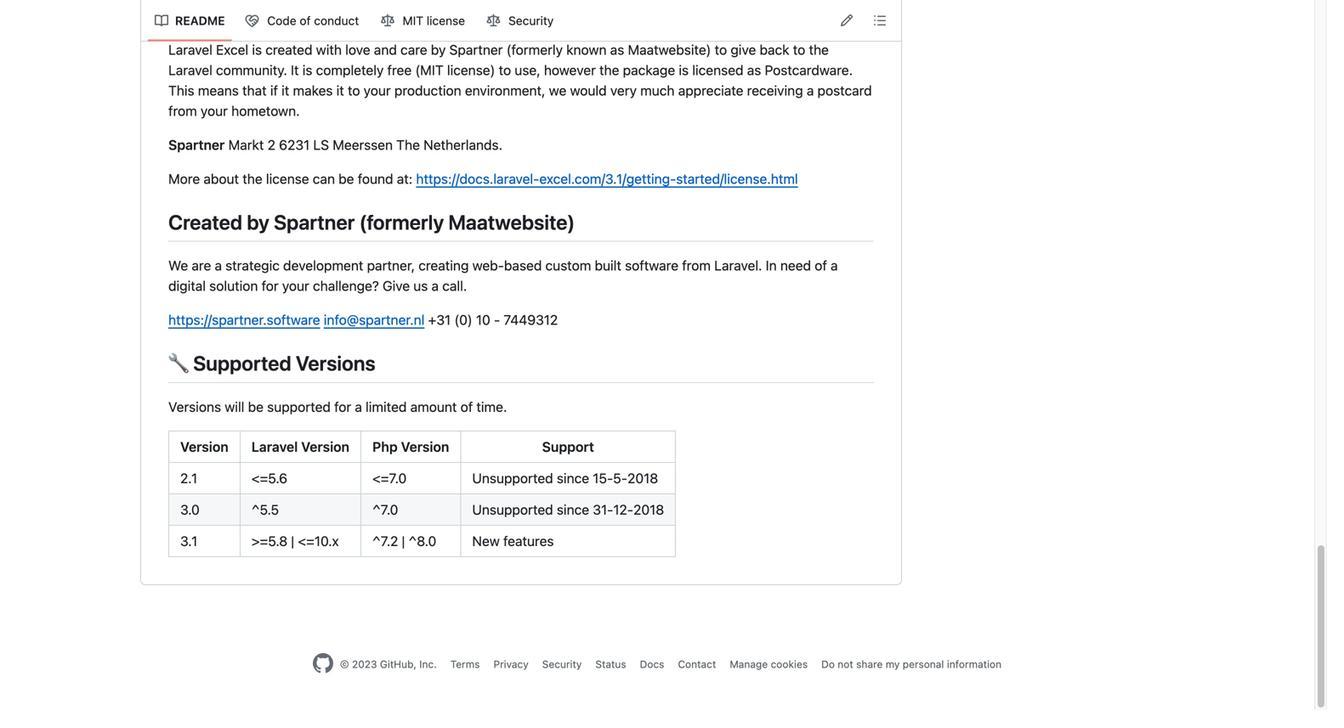Task type: describe. For each thing, give the bounding box(es) containing it.
status
[[595, 659, 626, 671]]

inc.
[[419, 659, 437, 671]]

maatwebsite) inside 'laravel excel is created with love and care by spartner (formerly known as maatwebsite) to give back to the laravel community. it is completely free (mit license) to use, however the package is licensed as postcardware. this means that if it makes it to your production environment, we would very much appreciate receiving a postcard from your hometown.'
[[628, 42, 711, 58]]

0 horizontal spatial the
[[243, 171, 262, 187]]

law image for mit license
[[381, 14, 395, 28]]

do not share my personal information button
[[821, 657, 1002, 672]]

however
[[544, 62, 596, 78]]

version for laravel version
[[301, 439, 349, 455]]

1 vertical spatial be
[[248, 399, 264, 415]]

completely
[[316, 62, 384, 78]]

0 vertical spatial the
[[809, 42, 829, 58]]

information
[[947, 659, 1002, 671]]

partner,
[[367, 258, 415, 274]]

docs link
[[640, 659, 664, 671]]

we are a strategic development partner, creating web-based custom built software from laravel. in need of a digital solution for your challenge? give us a call.
[[168, 258, 838, 294]]

laravel for laravel version
[[251, 439, 298, 455]]

laravel excel is created with love and care by spartner (formerly known as maatwebsite) to give back to the laravel community. it is completely free (mit license) to use, however the package is licensed as postcardware. this means that if it makes it to your production environment, we would very much appreciate receiving a postcard from your hometown.
[[168, 42, 872, 119]]

my
[[886, 659, 900, 671]]

hometown.
[[231, 103, 300, 119]]

for inside we are a strategic development partner, creating web-based custom built software from laravel. in need of a digital solution for your challenge? give us a call.
[[262, 278, 279, 294]]

status link
[[595, 659, 626, 671]]

^5.5
[[251, 502, 279, 518]]

a right need
[[831, 258, 838, 274]]

markt
[[228, 137, 264, 153]]

means
[[198, 82, 239, 98]]

3.1
[[180, 533, 197, 549]]

homepage image
[[313, 654, 333, 674]]

created
[[168, 210, 242, 234]]

php
[[372, 439, 398, 455]]

2018 for unsupported since 31-12-2018
[[633, 502, 664, 518]]

^7.0
[[372, 502, 398, 518]]

readme link
[[148, 7, 232, 34]]

netherlands.
[[424, 137, 502, 153]]

spartner markt 2 6231 ls meerssen the netherlands.
[[168, 137, 502, 153]]

conduct
[[314, 14, 359, 28]]

development
[[283, 258, 363, 274]]

list containing readme
[[148, 7, 562, 34]]

(formerly inside 'laravel excel is created with love and care by spartner (formerly known as maatwebsite) to give back to the laravel community. it is completely free (mit license) to use, however the package is licensed as postcardware. this means that if it makes it to your production environment, we would very much appreciate receiving a postcard from your hometown.'
[[506, 42, 563, 58]]

readme
[[175, 14, 225, 28]]

license inside mit license link
[[427, 14, 465, 28]]

manage cookies
[[730, 659, 808, 671]]

limited
[[366, 399, 407, 415]]

7449312
[[504, 312, 558, 328]]

new
[[472, 533, 500, 549]]

started/license.html
[[676, 171, 798, 187]]

1 version from the left
[[180, 439, 229, 455]]

package
[[623, 62, 675, 78]]

by inside 'laravel excel is created with love and care by spartner (formerly known as maatwebsite) to give back to the laravel community. it is completely free (mit license) to use, however the package is licensed as postcardware. this means that if it makes it to your production environment, we would very much appreciate receiving a postcard from your hometown.'
[[431, 42, 446, 58]]

from inside we are a strategic development partner, creating web-based custom built software from laravel. in need of a digital solution for your challenge? give us a call.
[[682, 258, 711, 274]]

5-
[[613, 470, 627, 487]]

contact
[[678, 659, 716, 671]]

back
[[760, 42, 789, 58]]

info@spartner.nl
[[324, 312, 425, 328]]

in
[[766, 258, 777, 274]]

of inside we are a strategic development partner, creating web-based custom built software from laravel. in need of a digital solution for your challenge? give us a call.
[[815, 258, 827, 274]]

0 horizontal spatial license
[[266, 171, 309, 187]]

code of conduct
[[267, 14, 359, 28]]

laravel.
[[714, 258, 762, 274]]

privacy link
[[493, 659, 529, 671]]

^8.0
[[409, 533, 436, 549]]

we
[[168, 258, 188, 274]]

3.0
[[180, 502, 200, 518]]

if
[[270, 82, 278, 98]]

info@spartner.nl link
[[324, 312, 425, 328]]

laravel for laravel excel is created with love and care by spartner (formerly known as maatwebsite) to give back to the laravel community. it is completely free (mit license) to use, however the package is licensed as postcardware. this means that if it makes it to your production environment, we would very much appreciate receiving a postcard from your hometown.
[[168, 42, 212, 58]]

appreciate
[[678, 82, 743, 98]]

creating
[[419, 258, 469, 274]]

call.
[[442, 278, 467, 294]]

1 vertical spatial your
[[201, 103, 228, 119]]

unsupported for unsupported since 31-12-2018
[[472, 502, 553, 518]]

licensed
[[692, 62, 744, 78]]

ls
[[313, 137, 329, 153]]

to up "licensed"
[[715, 42, 727, 58]]

time.
[[476, 399, 507, 415]]

support
[[542, 439, 594, 455]]

not
[[838, 659, 853, 671]]

🔧 supported versions
[[168, 352, 376, 375]]

we
[[549, 82, 566, 98]]

about
[[204, 171, 239, 187]]

1 horizontal spatial is
[[302, 62, 312, 78]]

| for >=5.8
[[291, 533, 294, 549]]

2 horizontal spatial is
[[679, 62, 689, 78]]

<=7.0
[[372, 470, 407, 487]]

>=5.8 | <=10.x
[[251, 533, 339, 549]]

to down completely
[[348, 82, 360, 98]]

us
[[413, 278, 428, 294]]

from inside 'laravel excel is created with love and care by spartner (formerly known as maatwebsite) to give back to the laravel community. it is completely free (mit license) to use, however the package is licensed as postcardware. this means that if it makes it to your production environment, we would very much appreciate receiving a postcard from your hometown.'
[[168, 103, 197, 119]]

it
[[291, 62, 299, 78]]

manage cookies button
[[730, 657, 808, 672]]

^7.2 | ^8.0
[[372, 533, 436, 549]]

do not share my personal information
[[821, 659, 1002, 671]]

code of conduct image
[[245, 14, 259, 28]]

excel
[[216, 42, 248, 58]]

^7.2
[[372, 533, 398, 549]]

0 horizontal spatial spartner
[[168, 137, 225, 153]]

0 vertical spatial be
[[339, 171, 354, 187]]

software
[[625, 258, 678, 274]]

a inside 'laravel excel is created with love and care by spartner (formerly known as maatwebsite) to give back to the laravel community. it is completely free (mit license) to use, however the package is licensed as postcardware. this means that if it makes it to your production environment, we would very much appreciate receiving a postcard from your hometown.'
[[807, 82, 814, 98]]

free
[[387, 62, 412, 78]]

https://spartner.software link
[[168, 312, 320, 328]]

0 vertical spatial as
[[610, 42, 624, 58]]

do
[[821, 659, 835, 671]]

at:
[[397, 171, 412, 187]]

since for 15-
[[557, 470, 589, 487]]

unsupported for unsupported since 15-5-2018
[[472, 470, 553, 487]]

since for 31-
[[557, 502, 589, 518]]



Task type: locate. For each thing, give the bounding box(es) containing it.
0 horizontal spatial your
[[201, 103, 228, 119]]

to up postcardware.
[[793, 42, 805, 58]]

as right known
[[610, 42, 624, 58]]

since left 15-
[[557, 470, 589, 487]]

github,
[[380, 659, 416, 671]]

2 horizontal spatial spartner
[[449, 42, 503, 58]]

makes
[[293, 82, 333, 98]]

environment,
[[465, 82, 545, 98]]

2 vertical spatial the
[[243, 171, 262, 187]]

1 vertical spatial as
[[747, 62, 761, 78]]

0 horizontal spatial of
[[300, 14, 311, 28]]

https://spartner.software info@spartner.nl +31 (0) 10 - 7449312
[[168, 312, 558, 328]]

1 horizontal spatial version
[[301, 439, 349, 455]]

0 horizontal spatial law image
[[381, 14, 395, 28]]

law image left mit
[[381, 14, 395, 28]]

license right mit
[[427, 14, 465, 28]]

be
[[339, 171, 354, 187], [248, 399, 264, 415]]

0 horizontal spatial as
[[610, 42, 624, 58]]

2 vertical spatial of
[[460, 399, 473, 415]]

0 vertical spatial maatwebsite)
[[628, 42, 711, 58]]

0 vertical spatial from
[[168, 103, 197, 119]]

0 vertical spatial of
[[300, 14, 311, 28]]

2 law image from the left
[[487, 14, 500, 28]]

0 vertical spatial by
[[431, 42, 446, 58]]

challenge?
[[313, 278, 379, 294]]

the up 'very'
[[599, 62, 619, 78]]

2 horizontal spatial the
[[809, 42, 829, 58]]

manage
[[730, 659, 768, 671]]

15-
[[593, 470, 613, 487]]

2.1
[[180, 470, 197, 487]]

+31
[[428, 312, 451, 328]]

1 horizontal spatial license
[[427, 14, 465, 28]]

0 vertical spatial versions
[[296, 352, 376, 375]]

law image inside mit license link
[[381, 14, 395, 28]]

code of conduct link
[[239, 7, 367, 34]]

your inside we are a strategic development partner, creating web-based custom built software from laravel. in need of a digital solution for your challenge? give us a call.
[[282, 278, 309, 294]]

would
[[570, 82, 607, 98]]

1 vertical spatial (formerly
[[359, 210, 444, 234]]

0 horizontal spatial from
[[168, 103, 197, 119]]

2018 up '12-'
[[627, 470, 658, 487]]

1 vertical spatial spartner
[[168, 137, 225, 153]]

as
[[610, 42, 624, 58], [747, 62, 761, 78]]

security up use,
[[508, 14, 554, 28]]

2 horizontal spatial version
[[401, 439, 449, 455]]

a right us
[[432, 278, 439, 294]]

0 vertical spatial unsupported
[[472, 470, 553, 487]]

2 version from the left
[[301, 439, 349, 455]]

0 vertical spatial for
[[262, 278, 279, 294]]

0 vertical spatial since
[[557, 470, 589, 487]]

amount
[[410, 399, 457, 415]]

unsupported
[[472, 470, 553, 487], [472, 502, 553, 518]]

a right are
[[215, 258, 222, 274]]

the
[[809, 42, 829, 58], [599, 62, 619, 78], [243, 171, 262, 187]]

2023
[[352, 659, 377, 671]]

of right code
[[300, 14, 311, 28]]

1 horizontal spatial of
[[460, 399, 473, 415]]

<=5.6
[[251, 470, 287, 487]]

created
[[265, 42, 312, 58]]

book image
[[155, 14, 168, 28]]

it right if
[[282, 82, 289, 98]]

a left limited
[[355, 399, 362, 415]]

production
[[394, 82, 461, 98]]

1 law image from the left
[[381, 14, 395, 28]]

law image
[[381, 14, 395, 28], [487, 14, 500, 28]]

custom
[[545, 258, 591, 274]]

1 vertical spatial for
[[334, 399, 351, 415]]

🔧
[[168, 352, 189, 375]]

security link up use,
[[480, 7, 562, 34]]

1 horizontal spatial be
[[339, 171, 354, 187]]

0 vertical spatial security
[[508, 14, 554, 28]]

digital
[[168, 278, 206, 294]]

0 horizontal spatial for
[[262, 278, 279, 294]]

1 since from the top
[[557, 470, 589, 487]]

spartner inside 'laravel excel is created with love and care by spartner (formerly known as maatwebsite) to give back to the laravel community. it is completely free (mit license) to use, however the package is licensed as postcardware. this means that if it makes it to your production environment, we would very much appreciate receiving a postcard from your hometown.'
[[449, 42, 503, 58]]

security link left status link
[[542, 659, 582, 671]]

1 vertical spatial by
[[247, 210, 269, 234]]

(formerly
[[506, 42, 563, 58], [359, 210, 444, 234]]

2 | from the left
[[402, 533, 405, 549]]

of inside list
[[300, 14, 311, 28]]

(formerly down at:
[[359, 210, 444, 234]]

mit
[[403, 14, 423, 28]]

2018
[[627, 470, 658, 487], [633, 502, 664, 518]]

are
[[192, 258, 211, 274]]

is right it
[[302, 62, 312, 78]]

2 unsupported from the top
[[472, 502, 553, 518]]

for left limited
[[334, 399, 351, 415]]

2 it from the left
[[336, 82, 344, 98]]

security left status link
[[542, 659, 582, 671]]

your down the free
[[364, 82, 391, 98]]

0 vertical spatial security link
[[480, 7, 562, 34]]

0 horizontal spatial maatwebsite)
[[448, 210, 575, 234]]

is up appreciate
[[679, 62, 689, 78]]

0 vertical spatial spartner
[[449, 42, 503, 58]]

1 vertical spatial security link
[[542, 659, 582, 671]]

license down 6231
[[266, 171, 309, 187]]

to up environment,
[[499, 62, 511, 78]]

1 horizontal spatial the
[[599, 62, 619, 78]]

spartner down can
[[274, 210, 355, 234]]

0 horizontal spatial be
[[248, 399, 264, 415]]

versions
[[296, 352, 376, 375], [168, 399, 221, 415]]

1 vertical spatial from
[[682, 258, 711, 274]]

1 horizontal spatial spartner
[[274, 210, 355, 234]]

use,
[[515, 62, 540, 78]]

version down the versions will be supported for a limited amount of time.
[[301, 439, 349, 455]]

law image up 'license)'
[[487, 14, 500, 28]]

0 vertical spatial (formerly
[[506, 42, 563, 58]]

1 horizontal spatial law image
[[487, 14, 500, 28]]

security inside list
[[508, 14, 554, 28]]

0 horizontal spatial (formerly
[[359, 210, 444, 234]]

laravel up this
[[168, 62, 212, 78]]

1 vertical spatial the
[[599, 62, 619, 78]]

your down means on the top left of the page
[[201, 103, 228, 119]]

-
[[494, 312, 500, 328]]

(0)
[[454, 312, 472, 328]]

for
[[262, 278, 279, 294], [334, 399, 351, 415]]

2 vertical spatial spartner
[[274, 210, 355, 234]]

laravel down readme link
[[168, 42, 212, 58]]

since
[[557, 470, 589, 487], [557, 502, 589, 518]]

0 horizontal spatial by
[[247, 210, 269, 234]]

unsupported since 31-12-2018
[[472, 502, 664, 518]]

versions left 'will'
[[168, 399, 221, 415]]

1 | from the left
[[291, 533, 294, 549]]

1 horizontal spatial maatwebsite)
[[628, 42, 711, 58]]

| right >=5.8
[[291, 533, 294, 549]]

2 horizontal spatial your
[[364, 82, 391, 98]]

will
[[225, 399, 244, 415]]

strategic
[[225, 258, 280, 274]]

0 vertical spatial your
[[364, 82, 391, 98]]

| right ^7.2
[[402, 533, 405, 549]]

laravel
[[168, 42, 212, 58], [168, 62, 212, 78], [251, 439, 298, 455]]

edit file image
[[840, 14, 854, 27]]

0 horizontal spatial it
[[282, 82, 289, 98]]

built
[[595, 258, 621, 274]]

0 horizontal spatial versions
[[168, 399, 221, 415]]

1 vertical spatial versions
[[168, 399, 221, 415]]

web-
[[472, 258, 504, 274]]

1 horizontal spatial (formerly
[[506, 42, 563, 58]]

1 vertical spatial since
[[557, 502, 589, 518]]

© 2023 github, inc.
[[340, 659, 437, 671]]

license
[[427, 14, 465, 28], [266, 171, 309, 187]]

1 unsupported from the top
[[472, 470, 553, 487]]

care
[[400, 42, 427, 58]]

the up postcardware.
[[809, 42, 829, 58]]

the right the about
[[243, 171, 262, 187]]

0 horizontal spatial is
[[252, 42, 262, 58]]

maatwebsite) up the package
[[628, 42, 711, 58]]

2 since from the top
[[557, 502, 589, 518]]

from down this
[[168, 103, 197, 119]]

2018 right 31-
[[633, 502, 664, 518]]

for down strategic
[[262, 278, 279, 294]]

it down completely
[[336, 82, 344, 98]]

0 vertical spatial laravel
[[168, 42, 212, 58]]

as down give
[[747, 62, 761, 78]]

outline image
[[873, 14, 887, 27]]

version right php
[[401, 439, 449, 455]]

be right can
[[339, 171, 354, 187]]

from
[[168, 103, 197, 119], [682, 258, 711, 274]]

laravel up '<=5.6'
[[251, 439, 298, 455]]

spartner up 'license)'
[[449, 42, 503, 58]]

of left time. on the bottom left of page
[[460, 399, 473, 415]]

1 vertical spatial security
[[542, 659, 582, 671]]

supported
[[267, 399, 331, 415]]

the
[[396, 137, 420, 153]]

from left laravel. at the right top
[[682, 258, 711, 274]]

0 horizontal spatial |
[[291, 533, 294, 549]]

law image for security
[[487, 14, 500, 28]]

1 it from the left
[[282, 82, 289, 98]]

more
[[168, 171, 200, 187]]

is up community.
[[252, 42, 262, 58]]

maatwebsite) up the based
[[448, 210, 575, 234]]

a down postcardware.
[[807, 82, 814, 98]]

0 vertical spatial 2018
[[627, 470, 658, 487]]

need
[[780, 258, 811, 274]]

| for ^7.2
[[402, 533, 405, 549]]

docs
[[640, 659, 664, 671]]

1 vertical spatial license
[[266, 171, 309, 187]]

with
[[316, 42, 342, 58]]

since left 31-
[[557, 502, 589, 518]]

by up strategic
[[247, 210, 269, 234]]

mit license
[[403, 14, 465, 28]]

1 vertical spatial of
[[815, 258, 827, 274]]

terms
[[450, 659, 480, 671]]

your down development
[[282, 278, 309, 294]]

it
[[282, 82, 289, 98], [336, 82, 344, 98]]

1 vertical spatial laravel
[[168, 62, 212, 78]]

created by spartner (formerly maatwebsite)
[[168, 210, 575, 234]]

1 horizontal spatial it
[[336, 82, 344, 98]]

be right 'will'
[[248, 399, 264, 415]]

0 horizontal spatial version
[[180, 439, 229, 455]]

new features
[[472, 533, 554, 549]]

version for php version
[[401, 439, 449, 455]]

love
[[345, 42, 370, 58]]

spartner up the more
[[168, 137, 225, 153]]

31-
[[593, 502, 613, 518]]

by up the (mit in the left top of the page
[[431, 42, 446, 58]]

your
[[364, 82, 391, 98], [201, 103, 228, 119], [282, 278, 309, 294]]

give
[[383, 278, 410, 294]]

©
[[340, 659, 349, 671]]

2
[[267, 137, 275, 153]]

cookies
[[771, 659, 808, 671]]

version up '2.1'
[[180, 439, 229, 455]]

1 horizontal spatial |
[[402, 533, 405, 549]]

2 vertical spatial laravel
[[251, 439, 298, 455]]

3 version from the left
[[401, 439, 449, 455]]

personal
[[903, 659, 944, 671]]

1 vertical spatial maatwebsite)
[[448, 210, 575, 234]]

community.
[[216, 62, 287, 78]]

12-
[[613, 502, 633, 518]]

2018 for unsupported since 15-5-2018
[[627, 470, 658, 487]]

solution
[[209, 278, 258, 294]]

https://docs.laravel-excel.com/3.1/getting-started/license.html link
[[416, 171, 798, 187]]

versions up the versions will be supported for a limited amount of time.
[[296, 352, 376, 375]]

https://docs.laravel-
[[416, 171, 539, 187]]

1 horizontal spatial by
[[431, 42, 446, 58]]

receiving
[[747, 82, 803, 98]]

2 horizontal spatial of
[[815, 258, 827, 274]]

1_5nblgs68uarg0wxxejozdq image
[[168, 0, 874, 21]]

of right need
[[815, 258, 827, 274]]

1 horizontal spatial as
[[747, 62, 761, 78]]

1 horizontal spatial your
[[282, 278, 309, 294]]

supported
[[193, 352, 291, 375]]

list
[[148, 7, 562, 34]]

1 horizontal spatial versions
[[296, 352, 376, 375]]

2 vertical spatial your
[[282, 278, 309, 294]]

to
[[715, 42, 727, 58], [793, 42, 805, 58], [499, 62, 511, 78], [348, 82, 360, 98]]

1 vertical spatial 2018
[[633, 502, 664, 518]]

1 horizontal spatial for
[[334, 399, 351, 415]]

1 vertical spatial unsupported
[[472, 502, 553, 518]]

0 vertical spatial license
[[427, 14, 465, 28]]

(formerly up use,
[[506, 42, 563, 58]]

1 horizontal spatial from
[[682, 258, 711, 274]]



Task type: vqa. For each thing, say whether or not it's contained in the screenshot.


